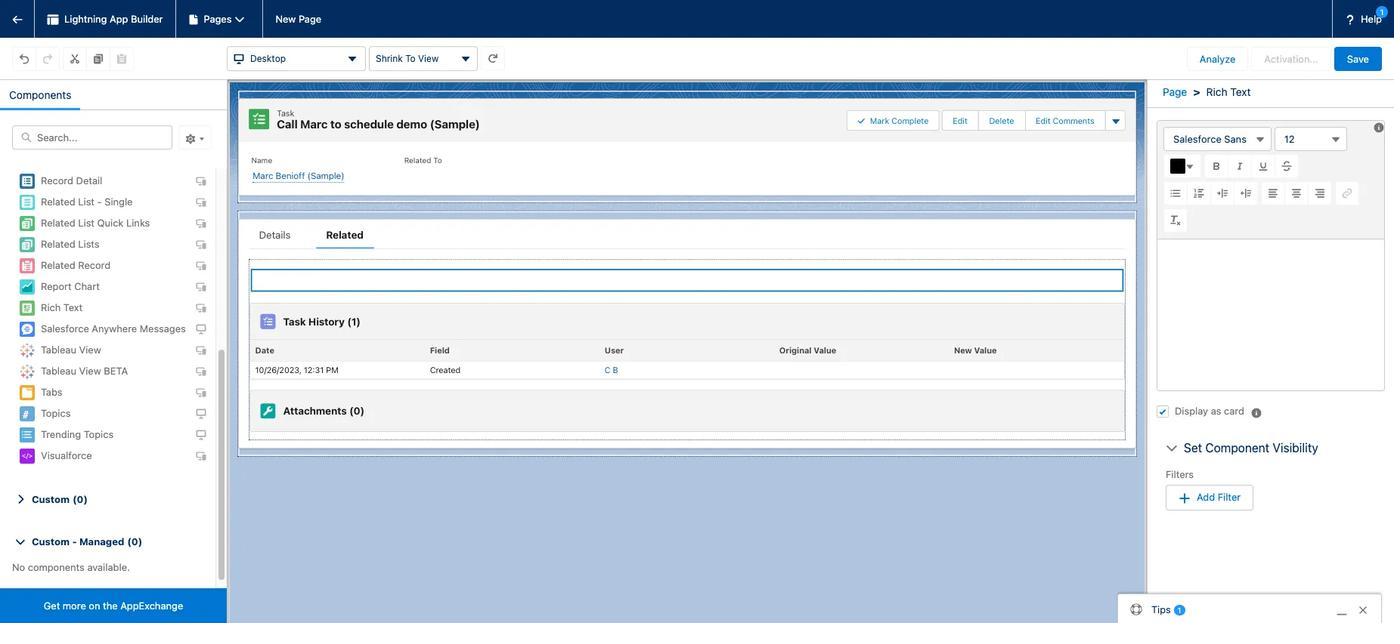 Task type: locate. For each thing, give the bounding box(es) containing it.
1 right the tips
[[1178, 606, 1182, 615]]

group
[[12, 47, 60, 71], [63, 47, 134, 71]]

1 horizontal spatial salesforce
[[1174, 133, 1222, 145]]

page link
[[1163, 85, 1187, 98]]

0 vertical spatial view
[[418, 53, 439, 64]]

topics
[[41, 408, 71, 420], [84, 429, 114, 441]]

1 horizontal spatial rich
[[1206, 85, 1228, 98]]

0 vertical spatial rich
[[1206, 85, 1228, 98]]

text default image inside "visualforce" link
[[196, 451, 206, 462]]

view
[[418, 53, 439, 64], [79, 344, 101, 356], [79, 365, 101, 378]]

1 vertical spatial 1
[[1178, 606, 1182, 615]]

1 up save button
[[1380, 8, 1384, 17]]

0 horizontal spatial (0)
[[73, 494, 88, 506]]

1 group from the left
[[12, 47, 60, 71]]

1 horizontal spatial -
[[97, 196, 102, 208]]

text default image for tableau view beta
[[196, 367, 206, 377]]

(0) right 'managed'
[[127, 536, 142, 549]]

topics down "tabs"
[[41, 408, 71, 420]]

beta
[[104, 365, 128, 378]]

0 vertical spatial salesforce
[[1174, 133, 1222, 145]]

related inside 'related list - single' link
[[41, 196, 75, 208]]

salesforce
[[1174, 133, 1222, 145], [41, 323, 89, 335]]

0 horizontal spatial salesforce
[[41, 323, 89, 335]]

tableau up 'tableau view beta'
[[41, 344, 76, 356]]

text default image
[[196, 176, 206, 187], [196, 197, 206, 208], [196, 218, 206, 229], [196, 261, 206, 271], [196, 282, 206, 293], [196, 303, 206, 314], [196, 324, 206, 335], [196, 409, 206, 420], [196, 451, 206, 462], [1179, 493, 1191, 505]]

related up related record
[[41, 238, 75, 251]]

list for -
[[78, 196, 95, 208]]

text default image inside rich text link
[[196, 303, 206, 314]]

filters
[[1166, 469, 1194, 481]]

1 inside tips 1
[[1178, 606, 1182, 615]]

group down lightning
[[63, 47, 134, 71]]

shrink
[[376, 53, 403, 64]]

0 horizontal spatial rich
[[41, 302, 61, 314]]

align text element
[[1261, 181, 1332, 206]]

save
[[1347, 53, 1369, 65]]

format body element
[[1164, 181, 1258, 206]]

2 related from the top
[[41, 217, 75, 229]]

3 related from the top
[[41, 238, 75, 251]]

view left beta
[[79, 365, 101, 378]]

text default image for visualforce
[[196, 451, 206, 462]]

1 vertical spatial -
[[72, 536, 77, 549]]

tableau view
[[41, 344, 101, 356]]

sans
[[1224, 133, 1247, 145]]

trending
[[41, 429, 81, 441]]

related up the related lists
[[41, 217, 75, 229]]

on
[[89, 600, 100, 612]]

text default image inside 'topics' link
[[196, 409, 206, 420]]

2 list from the top
[[78, 217, 95, 229]]

1 list from the top
[[78, 196, 95, 208]]

text default image inside record detail "link"
[[196, 176, 206, 187]]

salesforce for salesforce sans
[[1174, 133, 1222, 145]]

- left single in the top left of the page
[[97, 196, 102, 208]]

display as card
[[1175, 405, 1245, 417]]

2 tableau from the top
[[41, 365, 76, 378]]

1 horizontal spatial page
[[1163, 85, 1187, 98]]

tabs link
[[14, 382, 206, 403]]

list inside 'related list - single' link
[[78, 196, 95, 208]]

analyze
[[1200, 53, 1236, 65]]

1 vertical spatial view
[[79, 344, 101, 356]]

custom for custom - managed
[[32, 536, 70, 549]]

detail
[[76, 175, 102, 187]]

rich
[[1206, 85, 1228, 98], [41, 302, 61, 314]]

tableau view beta link
[[14, 361, 206, 382]]

salesforce down rich text
[[41, 323, 89, 335]]

tableau up "tabs"
[[41, 365, 76, 378]]

report chart
[[41, 281, 100, 293]]

1 horizontal spatial group
[[63, 47, 134, 71]]

salesforce left sans
[[1174, 133, 1222, 145]]

tableau
[[41, 344, 76, 356], [41, 365, 76, 378]]

get more on the appexchange
[[44, 600, 183, 612]]

(0) up custom - managed (0)
[[73, 494, 88, 506]]

text default image for salesforce anywhere messages
[[196, 324, 206, 335]]

page
[[299, 13, 322, 25], [1163, 85, 1187, 98]]

1 vertical spatial topics
[[84, 429, 114, 441]]

report chart link
[[14, 276, 206, 297]]

record detail link
[[14, 170, 206, 192]]

1 vertical spatial record
[[78, 260, 111, 272]]

1 vertical spatial text
[[63, 302, 83, 314]]

new
[[276, 13, 296, 25]]

1 horizontal spatial 1
[[1380, 8, 1384, 17]]

record left detail
[[41, 175, 73, 187]]

0 horizontal spatial text
[[63, 302, 83, 314]]

rich inside rich text link
[[41, 302, 61, 314]]

1 horizontal spatial topics
[[84, 429, 114, 441]]

- inside standard element
[[97, 196, 102, 208]]

0 vertical spatial (0)
[[73, 494, 88, 506]]

1 vertical spatial list
[[78, 217, 95, 229]]

0 vertical spatial -
[[97, 196, 102, 208]]

tableau view link
[[14, 340, 206, 361]]

text default image inside trending topics link
[[196, 430, 206, 441]]

add filter
[[1197, 492, 1241, 504]]

related inside related record link
[[41, 260, 75, 272]]

list down related list - single
[[78, 217, 95, 229]]

0 horizontal spatial 1
[[1178, 606, 1182, 615]]

1
[[1380, 8, 1384, 17], [1178, 606, 1182, 615]]

related for related lists
[[41, 238, 75, 251]]

(0)
[[73, 494, 88, 506], [127, 536, 142, 549]]

- up no components available.
[[72, 536, 77, 549]]

text default image inside add filter link
[[1179, 493, 1191, 505]]

related for related list quick links
[[41, 217, 75, 229]]

0 vertical spatial custom
[[32, 494, 70, 506]]

trending topics
[[41, 429, 114, 441]]

tableau for tableau view
[[41, 344, 76, 356]]

Search... search field
[[12, 126, 172, 150]]

text default image inside related list quick links link
[[196, 218, 206, 229]]

1 inside help 1
[[1380, 8, 1384, 17]]

0 vertical spatial text
[[1231, 85, 1251, 98]]

text default image inside related record link
[[196, 261, 206, 271]]

text default image for topics
[[196, 409, 206, 420]]

salesforce inside button
[[1174, 133, 1222, 145]]

related record link
[[14, 255, 206, 276]]

salesforce inside standard element
[[41, 323, 89, 335]]

0 horizontal spatial record
[[41, 175, 73, 187]]

1 vertical spatial page
[[1163, 85, 1187, 98]]

1 vertical spatial tableau
[[41, 365, 76, 378]]

related
[[41, 196, 75, 208], [41, 217, 75, 229], [41, 238, 75, 251], [41, 260, 75, 272]]

text default image inside report chart link
[[196, 282, 206, 293]]

1 tableau from the top
[[41, 344, 76, 356]]

activation...
[[1265, 53, 1319, 65]]

related down record detail
[[41, 196, 75, 208]]

analyze button
[[1187, 47, 1249, 71]]

text default image for record detail
[[196, 176, 206, 187]]

list down detail
[[78, 196, 95, 208]]

text default image inside 'related list - single' link
[[196, 197, 206, 208]]

tableau view beta
[[41, 365, 128, 378]]

1 horizontal spatial record
[[78, 260, 111, 272]]

text
[[1231, 85, 1251, 98], [63, 302, 83, 314]]

list inside related list quick links link
[[78, 217, 95, 229]]

text default image inside tableau view link
[[196, 345, 206, 356]]

text default image for related record
[[196, 261, 206, 271]]

2 custom from the top
[[32, 536, 70, 549]]

builder
[[131, 13, 163, 25]]

add
[[1197, 492, 1215, 504]]

0 horizontal spatial topics
[[41, 408, 71, 420]]

related list quick links link
[[14, 213, 206, 234]]

1 vertical spatial (0)
[[127, 536, 142, 549]]

related for related list - single
[[41, 196, 75, 208]]

record down the lists
[[78, 260, 111, 272]]

2 vertical spatial view
[[79, 365, 101, 378]]

topics down 'topics' link
[[84, 429, 114, 441]]

toolbar
[[1158, 121, 1385, 240]]

4 related from the top
[[41, 260, 75, 272]]

1 vertical spatial salesforce
[[41, 323, 89, 335]]

custom
[[32, 494, 70, 506], [32, 536, 70, 549]]

text default image inside salesforce anywhere messages link
[[196, 324, 206, 335]]

record
[[41, 175, 73, 187], [78, 260, 111, 272]]

add filter link
[[1166, 486, 1254, 511]]

related list quick links
[[41, 217, 150, 229]]

1 vertical spatial custom
[[32, 536, 70, 549]]

lightning app builder
[[64, 13, 163, 25]]

rich down report
[[41, 302, 61, 314]]

text default image inside tabs link
[[196, 388, 206, 398]]

chart
[[74, 281, 100, 293]]

related inside related lists link
[[41, 238, 75, 251]]

trending topics link
[[14, 424, 206, 446]]

-
[[97, 196, 102, 208], [72, 536, 77, 549]]

0 vertical spatial tableau
[[41, 344, 76, 356]]

messages
[[140, 323, 186, 335]]

text default image inside tableau view beta link
[[196, 367, 206, 377]]

set
[[1184, 441, 1202, 455]]

0 horizontal spatial group
[[12, 47, 60, 71]]

page right new
[[299, 13, 322, 25]]

1 horizontal spatial text
[[1231, 85, 1251, 98]]

text default image inside related lists link
[[196, 240, 206, 250]]

desktop button
[[227, 46, 366, 71]]

custom up components
[[32, 536, 70, 549]]

list
[[78, 196, 95, 208], [78, 217, 95, 229]]

view up 'tableau view beta'
[[79, 344, 101, 356]]

more
[[63, 600, 86, 612]]

text inside standard element
[[63, 302, 83, 314]]

view for tableau view
[[79, 344, 101, 356]]

text default image
[[196, 240, 206, 250], [196, 345, 206, 356], [196, 367, 206, 377], [196, 388, 206, 398], [196, 430, 206, 441], [1166, 443, 1178, 455]]

1 related from the top
[[41, 196, 75, 208]]

1 custom from the top
[[32, 494, 70, 506]]

links
[[126, 217, 150, 229]]

>
[[1193, 85, 1200, 98]]

related lists
[[41, 238, 100, 251]]

help
[[1361, 13, 1382, 25]]

rich right >
[[1206, 85, 1228, 98]]

1 vertical spatial rich
[[41, 302, 61, 314]]

0 vertical spatial list
[[78, 196, 95, 208]]

custom for custom
[[32, 494, 70, 506]]

related for related record
[[41, 260, 75, 272]]

custom down visualforce
[[32, 494, 70, 506]]

0 vertical spatial topics
[[41, 408, 71, 420]]

related up report
[[41, 260, 75, 272]]

text down report chart
[[63, 302, 83, 314]]

components
[[9, 88, 71, 101]]

0 horizontal spatial page
[[299, 13, 322, 25]]

topics inside trending topics link
[[84, 429, 114, 441]]

toolbar containing salesforce sans
[[1158, 121, 1385, 240]]

2 group from the left
[[63, 47, 134, 71]]

tableau for tableau view beta
[[41, 365, 76, 378]]

0 vertical spatial record
[[41, 175, 73, 187]]

text down analyze
[[1231, 85, 1251, 98]]

related inside related list quick links link
[[41, 217, 75, 229]]

0 vertical spatial 1
[[1380, 8, 1384, 17]]

record inside record detail "link"
[[41, 175, 73, 187]]

page left >
[[1163, 85, 1187, 98]]

group up components
[[12, 47, 60, 71]]

text default image for related list quick links
[[196, 218, 206, 229]]

0 horizontal spatial -
[[72, 536, 77, 549]]

set component visibility
[[1184, 441, 1318, 455]]

view right 'to'
[[418, 53, 439, 64]]



Task type: describe. For each thing, give the bounding box(es) containing it.
related record
[[41, 260, 111, 272]]

activation... button
[[1252, 47, 1332, 71]]

managed
[[79, 536, 124, 549]]

list for quick
[[78, 217, 95, 229]]

filter
[[1218, 492, 1241, 504]]

0 vertical spatial page
[[299, 13, 322, 25]]

save button
[[1335, 47, 1382, 71]]

single
[[105, 196, 133, 208]]

no components available.
[[12, 562, 130, 574]]

tabs
[[41, 387, 62, 399]]

record detail
[[41, 175, 102, 187]]

standard element
[[0, 0, 216, 467]]

related list - single link
[[14, 192, 206, 213]]

rich text
[[41, 302, 83, 314]]

topics link
[[14, 403, 206, 424]]

page > rich text
[[1163, 85, 1251, 98]]

view inside popup button
[[418, 53, 439, 64]]

salesforce anywhere messages link
[[14, 319, 206, 340]]

get
[[44, 600, 60, 612]]

rich text link
[[14, 297, 206, 319]]

text default image for tabs
[[196, 388, 206, 398]]

tips 1
[[1152, 604, 1182, 616]]

component
[[1206, 441, 1270, 455]]

tips
[[1152, 604, 1171, 616]]

as
[[1211, 405, 1222, 417]]

display
[[1175, 405, 1208, 417]]

visualforce
[[41, 450, 92, 462]]

Font Size, 12 button
[[1275, 127, 1347, 151]]

text default image for report chart
[[196, 282, 206, 293]]

visualforce link
[[14, 446, 206, 467]]

related list - single
[[41, 196, 133, 208]]

anywhere
[[92, 323, 137, 335]]

set component visibility button
[[1157, 431, 1385, 465]]

new page
[[276, 13, 322, 25]]

salesforce sans
[[1174, 133, 1247, 145]]

shrink to view button
[[369, 46, 478, 71]]

custom (0)
[[32, 494, 88, 506]]

format font family and size group
[[1164, 127, 1350, 154]]

app
[[110, 13, 128, 25]]

shrink to view
[[376, 53, 439, 64]]

salesforce anywhere messages
[[41, 323, 186, 335]]

text default image for trending topics
[[196, 430, 206, 441]]

visibility
[[1273, 441, 1318, 455]]

1 for tips
[[1178, 606, 1182, 615]]

text default image for related lists
[[196, 240, 206, 250]]

components link
[[9, 80, 71, 110]]

1 horizontal spatial (0)
[[127, 536, 142, 549]]

the
[[103, 600, 118, 612]]

appexchange
[[120, 600, 183, 612]]

to
[[405, 53, 416, 64]]

text default image for tableau view
[[196, 345, 206, 356]]

quick
[[97, 217, 124, 229]]

card
[[1224, 405, 1245, 417]]

desktop
[[250, 53, 286, 64]]

pages link
[[176, 0, 264, 38]]

12
[[1285, 133, 1295, 145]]

record inside related record link
[[78, 260, 111, 272]]

help 1
[[1361, 8, 1384, 25]]

get more on the appexchange button
[[0, 589, 227, 624]]

view for tableau view beta
[[79, 365, 101, 378]]

available.
[[87, 562, 130, 574]]

salesforce for salesforce anywhere messages
[[41, 323, 89, 335]]

lists
[[78, 238, 100, 251]]

related lists link
[[14, 234, 206, 255]]

components
[[28, 562, 85, 574]]

format text element
[[1205, 154, 1299, 178]]

pages
[[204, 13, 232, 25]]

no
[[12, 562, 25, 574]]

text default image for related list - single
[[196, 197, 206, 208]]

text default image inside set component visibility dropdown button
[[1166, 443, 1178, 455]]

1 for help
[[1380, 8, 1384, 17]]

report
[[41, 281, 72, 293]]

lightning
[[64, 13, 107, 25]]

Font, Salesforce Sans button
[[1164, 127, 1272, 151]]

text default image for rich text
[[196, 303, 206, 314]]

custom - managed (0)
[[32, 536, 142, 549]]



Task type: vqa. For each thing, say whether or not it's contained in the screenshot.
ROBOTNIK
no



